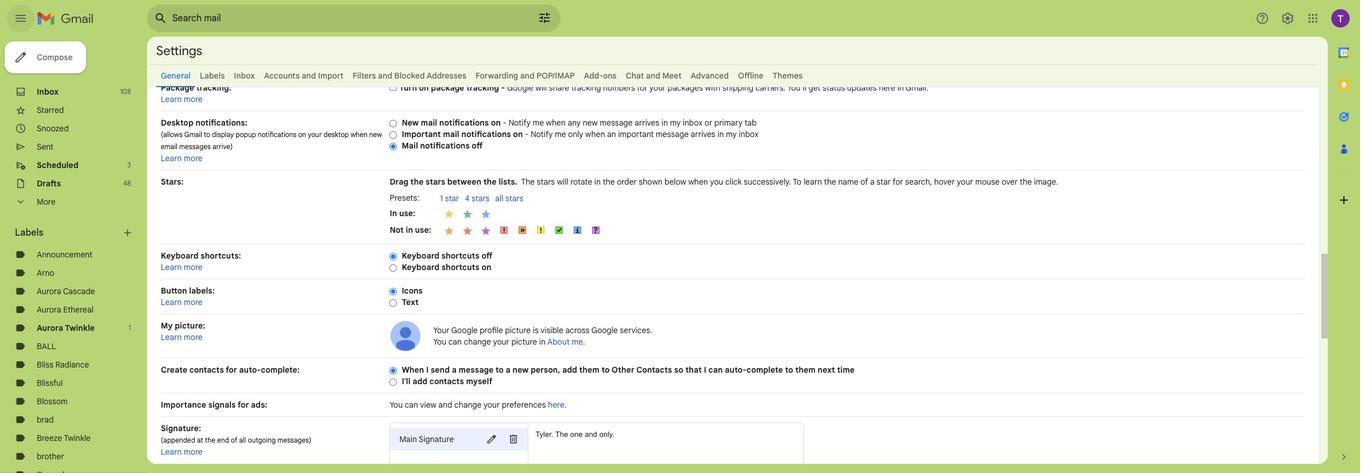 Task type: describe. For each thing, give the bounding box(es) containing it.
button
[[161, 286, 187, 296]]

rotate
[[570, 177, 592, 187]]

1 horizontal spatial contacts
[[430, 377, 464, 387]]

main menu image
[[14, 11, 28, 25]]

learn inside signature: (appended at the end of all outgoing messages) learn more
[[161, 447, 182, 458]]

and right view
[[438, 400, 452, 411]]

labels link
[[200, 71, 225, 81]]

breeze twinkle link
[[37, 434, 91, 444]]

shortcuts for off
[[442, 251, 480, 261]]

0 vertical spatial here
[[879, 83, 895, 93]]

picture image
[[390, 321, 422, 353]]

brother link
[[37, 452, 64, 462]]

in right rotate
[[594, 177, 601, 187]]

announcement
[[37, 250, 92, 260]]

the right drag
[[410, 177, 424, 187]]

0 horizontal spatial the
[[521, 177, 535, 187]]

add-ons link
[[584, 71, 617, 81]]

aurora ethereal link
[[37, 305, 93, 315]]

advanced search options image
[[533, 6, 556, 29]]

2 i from the left
[[704, 365, 706, 376]]

learn for my
[[161, 333, 182, 343]]

1 horizontal spatial add
[[562, 365, 577, 376]]

0 horizontal spatial google
[[451, 326, 478, 336]]

1 star 4 stars all stars
[[440, 194, 523, 204]]

2 auto- from the left
[[725, 365, 747, 376]]

your down myself
[[484, 400, 500, 411]]

me for when
[[533, 118, 544, 128]]

below
[[665, 177, 686, 187]]

accounts and import
[[264, 71, 343, 81]]

offline link
[[738, 71, 764, 81]]

0 vertical spatial will
[[535, 83, 547, 93]]

on down forwarding on the top of page
[[491, 118, 501, 128]]

important
[[402, 129, 441, 140]]

advanced link
[[691, 71, 729, 81]]

Keyboard shortcuts on radio
[[390, 264, 397, 273]]

with
[[705, 83, 720, 93]]

stars up 1 star link
[[426, 177, 445, 187]]

keyboard shortcuts: learn more
[[161, 251, 241, 273]]

general
[[161, 71, 191, 81]]

1 vertical spatial arrives
[[691, 129, 716, 140]]

labels for labels link
[[200, 71, 225, 81]]

1 horizontal spatial my
[[726, 129, 737, 140]]

stars down the lists. in the top of the page
[[506, 194, 523, 204]]

on down keyboard shortcuts off
[[482, 262, 491, 273]]

i'll
[[402, 377, 411, 387]]

when left you
[[688, 177, 708, 187]]

and for accounts
[[302, 71, 316, 81]]

more button
[[0, 193, 138, 211]]

twinkle for breeze twinkle
[[64, 434, 91, 444]]

Mail notifications off radio
[[390, 142, 397, 151]]

notifications inside desktop notifications: (allows gmail to display popup notifications on your desktop when new email messages arrive) learn more
[[258, 130, 296, 139]]

keyboard for keyboard shortcuts on
[[402, 262, 439, 273]]

one
[[570, 431, 583, 439]]

labels heading
[[15, 227, 122, 239]]

add-
[[584, 71, 603, 81]]

learn for button
[[161, 298, 182, 308]]

search mail image
[[150, 8, 171, 29]]

brad link
[[37, 415, 54, 426]]

main signature
[[399, 435, 454, 445]]

Keyboard shortcuts off radio
[[390, 253, 397, 261]]

ads:
[[251, 400, 267, 411]]

accounts
[[264, 71, 300, 81]]

or
[[705, 118, 712, 128]]

in down primary
[[718, 129, 724, 140]]

for left ads:
[[238, 400, 249, 411]]

not
[[390, 225, 404, 235]]

of inside signature: (appended at the end of all outgoing messages) learn more
[[231, 437, 237, 445]]

the left order
[[603, 177, 615, 187]]

in right not
[[406, 225, 413, 235]]

bliss radiance
[[37, 360, 89, 370]]

learn for keyboard
[[161, 262, 182, 273]]

more for tracking:
[[184, 94, 203, 105]]

desktop
[[324, 130, 349, 139]]

2 learn more link from the top
[[161, 153, 203, 164]]

filters and blocked addresses
[[353, 71, 466, 81]]

in
[[390, 208, 397, 219]]

so
[[674, 365, 683, 376]]

1 horizontal spatial all
[[495, 194, 503, 204]]

1 vertical spatial change
[[454, 400, 482, 411]]

cascade
[[63, 287, 95, 297]]

for down chat
[[637, 83, 647, 93]]

main
[[399, 435, 417, 445]]

- for settings
[[501, 83, 505, 93]]

to
[[793, 177, 802, 187]]

your down chat and meet link
[[650, 83, 666, 93]]

1 vertical spatial can
[[708, 365, 723, 376]]

snoozed link
[[37, 123, 69, 134]]

stars:
[[161, 177, 184, 187]]

more inside desktop notifications: (allows gmail to display popup notifications on your desktop when new email messages arrive) learn more
[[184, 153, 203, 164]]

when i send a message to a new person, add them to other contacts so that i can auto-complete to them next time
[[402, 365, 855, 376]]

new inside desktop notifications: (allows gmail to display popup notifications on your desktop when new email messages arrive) learn more
[[369, 130, 382, 139]]

1 horizontal spatial inbox link
[[234, 71, 255, 81]]

0 horizontal spatial can
[[405, 400, 418, 411]]

arno link
[[37, 268, 54, 279]]

shown
[[639, 177, 663, 187]]

0 horizontal spatial contacts
[[189, 365, 224, 376]]

0 horizontal spatial you
[[390, 400, 403, 411]]

carriers.
[[756, 83, 786, 93]]

1 horizontal spatial star
[[877, 177, 891, 187]]

new mail notifications on - notify me when any new message arrives in my inbox or primary tab
[[402, 118, 757, 128]]

send
[[431, 365, 450, 376]]

1 vertical spatial will
[[557, 177, 568, 187]]

click
[[725, 177, 742, 187]]

1 vertical spatial message
[[656, 129, 689, 140]]

create contacts for auto-complete:
[[161, 365, 300, 376]]

change inside your google profile picture is visible across google services. you can change your picture in about me .
[[464, 337, 491, 347]]

mail for new
[[421, 118, 437, 128]]

more for shortcuts:
[[184, 262, 203, 273]]

aurora ethereal
[[37, 305, 93, 315]]

i'll add contacts myself
[[402, 377, 492, 387]]

announcement link
[[37, 250, 92, 260]]

0 vertical spatial picture
[[505, 326, 531, 336]]

support image
[[1256, 11, 1269, 25]]

keyboard shortcuts on
[[402, 262, 491, 273]]

I'll add contacts myself radio
[[390, 378, 397, 387]]

for left search,
[[893, 177, 903, 187]]

1 auto- from the left
[[239, 365, 261, 376]]

to left other
[[602, 365, 610, 376]]

gmail.
[[906, 83, 929, 93]]

labels navigation
[[0, 37, 147, 474]]

stars right 4
[[472, 194, 490, 204]]

hover
[[934, 177, 955, 187]]

the inside signature: (appended at the end of all outgoing messages) learn more
[[205, 437, 215, 445]]

to right complete
[[785, 365, 793, 376]]

your inside desktop notifications: (allows gmail to display popup notifications on your desktop when new email messages arrive) learn more
[[308, 130, 322, 139]]

compose button
[[5, 41, 86, 74]]

1 vertical spatial star
[[445, 194, 459, 204]]

in left gmail.
[[897, 83, 904, 93]]

1 vertical spatial inbox link
[[37, 87, 59, 97]]

when inside desktop notifications: (allows gmail to display popup notifications on your desktop when new email messages arrive) learn more
[[351, 130, 367, 139]]

an
[[607, 129, 616, 140]]

labels:
[[189, 286, 215, 296]]

0 vertical spatial use:
[[399, 208, 415, 219]]

numbers
[[603, 83, 635, 93]]

the left the lists. in the top of the page
[[483, 177, 497, 187]]

starred
[[37, 105, 64, 115]]

When I send a message to a new person, add them to Other Contacts so that I can auto-complete to them next time radio
[[390, 367, 397, 376]]

share
[[549, 83, 569, 93]]

person,
[[531, 365, 560, 376]]

icons
[[402, 286, 423, 296]]

on up the lists. in the top of the page
[[513, 129, 523, 140]]

and for filters
[[378, 71, 392, 81]]

themes link
[[773, 71, 803, 81]]

you
[[710, 177, 723, 187]]

drafts link
[[37, 179, 61, 189]]

and for chat
[[646, 71, 660, 81]]

inbox inside labels navigation
[[37, 87, 59, 97]]

and for forwarding
[[520, 71, 535, 81]]

blissful
[[37, 379, 63, 389]]

text
[[402, 298, 419, 308]]

display
[[212, 130, 234, 139]]

to inside desktop notifications: (allows gmail to display popup notifications on your desktop when new email messages arrive) learn more
[[204, 130, 210, 139]]

Icons radio
[[390, 288, 397, 296]]

meet
[[662, 71, 682, 81]]

2 them from the left
[[795, 365, 816, 376]]

mail
[[402, 141, 418, 151]]

chat and meet link
[[626, 71, 682, 81]]

the right learn
[[824, 177, 836, 187]]

learn inside desktop notifications: (allows gmail to display popup notifications on your desktop when new email messages arrive) learn more
[[161, 153, 182, 164]]

1 horizontal spatial a
[[506, 365, 511, 376]]

. inside your google profile picture is visible across google services. you can change your picture in about me .
[[583, 337, 585, 347]]

Signature text field
[[536, 430, 799, 474]]

about me link
[[547, 337, 583, 347]]

settings
[[156, 43, 202, 58]]

arno
[[37, 268, 54, 279]]

other
[[612, 365, 635, 376]]

time
[[837, 365, 855, 376]]

2 horizontal spatial new
[[583, 118, 598, 128]]

bliss radiance link
[[37, 360, 89, 370]]

signature:
[[161, 424, 201, 434]]

0 horizontal spatial here
[[548, 400, 564, 411]]

brad
[[37, 415, 54, 426]]

in use:
[[390, 208, 415, 219]]

0 horizontal spatial arrives
[[635, 118, 659, 128]]



Task type: locate. For each thing, give the bounding box(es) containing it.
keyboard for keyboard shortcuts: learn more
[[161, 251, 199, 261]]

here up tyler.
[[548, 400, 564, 411]]

here
[[879, 83, 895, 93], [548, 400, 564, 411]]

new
[[402, 118, 419, 128]]

1 inside labels navigation
[[128, 324, 131, 333]]

1 aurora from the top
[[37, 287, 61, 297]]

2 vertical spatial message
[[459, 365, 493, 376]]

more for labels:
[[184, 298, 203, 308]]

complete:
[[261, 365, 300, 376]]

learn inside package tracking: learn more
[[161, 94, 182, 105]]

arrive)
[[212, 142, 233, 151]]

mail up important
[[421, 118, 437, 128]]

0 vertical spatial the
[[521, 177, 535, 187]]

me down across
[[572, 337, 583, 347]]

that
[[685, 365, 702, 376]]

sent link
[[37, 142, 53, 152]]

1 vertical spatial picture
[[511, 337, 537, 347]]

scheduled
[[37, 160, 78, 171]]

more down package
[[184, 94, 203, 105]]

. up tyler. the one and only.
[[564, 400, 567, 411]]

more inside "button labels: learn more"
[[184, 298, 203, 308]]

inbox left or
[[683, 118, 703, 128]]

3 learn from the top
[[161, 262, 182, 273]]

and right one
[[585, 431, 597, 439]]

4
[[465, 194, 470, 204]]

0 horizontal spatial them
[[579, 365, 600, 376]]

2 horizontal spatial a
[[870, 177, 875, 187]]

tyler.
[[536, 431, 553, 439]]

labels for labels heading
[[15, 227, 43, 239]]

contacts
[[636, 365, 672, 376]]

1 horizontal spatial can
[[448, 337, 462, 347]]

when left any
[[546, 118, 566, 128]]

1 vertical spatial labels
[[15, 227, 43, 239]]

more inside package tracking: learn more
[[184, 94, 203, 105]]

notify for notify me only when an important message arrives in my inbox
[[531, 129, 553, 140]]

keyboard right keyboard shortcuts off option
[[402, 251, 439, 261]]

aurora for aurora twinkle
[[37, 323, 63, 334]]

your left the desktop
[[308, 130, 322, 139]]

inbox link up starred link
[[37, 87, 59, 97]]

when right the desktop
[[351, 130, 367, 139]]

4 learn more link from the top
[[161, 298, 203, 308]]

5 learn from the top
[[161, 333, 182, 343]]

to right gmail
[[204, 130, 210, 139]]

drag
[[390, 177, 408, 187]]

importance signals for ads:
[[161, 400, 267, 411]]

4 more from the top
[[184, 298, 203, 308]]

general link
[[161, 71, 191, 81]]

6 more from the top
[[184, 447, 203, 458]]

1 vertical spatial of
[[231, 437, 237, 445]]

1 horizontal spatial inbox
[[234, 71, 255, 81]]

1 i from the left
[[426, 365, 429, 376]]

settings image
[[1281, 11, 1295, 25]]

0 horizontal spatial will
[[535, 83, 547, 93]]

ethereal
[[63, 305, 93, 315]]

notify
[[509, 118, 531, 128], [531, 129, 553, 140]]

aurora down arno link
[[37, 287, 61, 297]]

more down at at left
[[184, 447, 203, 458]]

arrives up important
[[635, 118, 659, 128]]

keyboard up the icons
[[402, 262, 439, 273]]

0 vertical spatial inbox
[[234, 71, 255, 81]]

inbox down tab at the right top
[[739, 129, 759, 140]]

aurora cascade
[[37, 287, 95, 297]]

None search field
[[147, 5, 561, 32]]

learn more link for keyboard
[[161, 262, 203, 273]]

all down the lists. in the top of the page
[[495, 194, 503, 204]]

and right 'filters'
[[378, 71, 392, 81]]

all inside signature: (appended at the end of all outgoing messages) learn more
[[239, 437, 246, 445]]

learn inside "button labels: learn more"
[[161, 298, 182, 308]]

outgoing
[[248, 437, 276, 445]]

aurora up ball 'link'
[[37, 323, 63, 334]]

more inside keyboard shortcuts: learn more
[[184, 262, 203, 273]]

0 vertical spatial of
[[861, 177, 868, 187]]

1 horizontal spatial .
[[583, 337, 585, 347]]

0 vertical spatial shortcuts
[[442, 251, 480, 261]]

0 horizontal spatial mail
[[421, 118, 437, 128]]

1 vertical spatial off
[[482, 251, 492, 261]]

.
[[583, 337, 585, 347], [564, 400, 567, 411]]

the
[[410, 177, 424, 187], [483, 177, 497, 187], [603, 177, 615, 187], [824, 177, 836, 187], [1020, 177, 1032, 187], [205, 437, 215, 445]]

1 vertical spatial new
[[369, 130, 382, 139]]

twinkle for aurora twinkle
[[65, 323, 95, 334]]

image.
[[1034, 177, 1058, 187]]

None checkbox
[[390, 83, 397, 91]]

0 horizontal spatial star
[[445, 194, 459, 204]]

your google profile picture is visible across google services. you can change your picture in about me .
[[433, 326, 652, 347]]

blossom link
[[37, 397, 68, 407]]

0 horizontal spatial all
[[239, 437, 246, 445]]

the right the lists. in the top of the page
[[521, 177, 535, 187]]

0 horizontal spatial .
[[564, 400, 567, 411]]

3 more from the top
[[184, 262, 203, 273]]

and
[[302, 71, 316, 81], [378, 71, 392, 81], [520, 71, 535, 81], [646, 71, 660, 81], [438, 400, 452, 411], [585, 431, 597, 439]]

0 vertical spatial notify
[[509, 118, 531, 128]]

0 horizontal spatial add
[[413, 377, 427, 387]]

learn down button
[[161, 298, 182, 308]]

1 vertical spatial you
[[390, 400, 403, 411]]

sent
[[37, 142, 53, 152]]

learn more link for button
[[161, 298, 203, 308]]

you inside your google profile picture is visible across google services. you can change your picture in about me .
[[433, 337, 446, 347]]

arrives
[[635, 118, 659, 128], [691, 129, 716, 140]]

a right name
[[870, 177, 875, 187]]

2 aurora from the top
[[37, 305, 61, 315]]

all
[[495, 194, 503, 204], [239, 437, 246, 445]]

tracking
[[466, 83, 499, 93], [571, 83, 601, 93]]

5 learn more link from the top
[[161, 333, 203, 343]]

6 learn more link from the top
[[161, 447, 203, 458]]

1 them from the left
[[579, 365, 600, 376]]

when left an
[[585, 129, 605, 140]]

on
[[419, 83, 429, 93], [491, 118, 501, 128], [513, 129, 523, 140], [298, 130, 306, 139], [482, 262, 491, 273]]

your right hover
[[957, 177, 973, 187]]

0 vertical spatial message
[[600, 118, 633, 128]]

notify for notify me when any new message arrives in my inbox or primary tab
[[509, 118, 531, 128]]

all stars link
[[495, 194, 529, 205]]

4 stars link
[[465, 194, 495, 205]]

3 learn more link from the top
[[161, 262, 203, 273]]

package
[[431, 83, 464, 93]]

2 more from the top
[[184, 153, 203, 164]]

star left 4
[[445, 194, 459, 204]]

1 star link
[[440, 194, 465, 205]]

in down turn on package tracking - google will share tracking numbers for your packages with shipping carriers. you'll get status updates here in gmail.
[[662, 118, 668, 128]]

shortcuts for on
[[442, 262, 480, 273]]

drag the stars between the lists. the stars will rotate in the order shown below when you click successively. to learn the name of a star for search, hover your mouse over the image.
[[390, 177, 1058, 187]]

1 vertical spatial .
[[564, 400, 567, 411]]

learn more link down 'picture:'
[[161, 333, 203, 343]]

a
[[870, 177, 875, 187], [452, 365, 457, 376], [506, 365, 511, 376]]

inbox up starred link
[[37, 87, 59, 97]]

on inside desktop notifications: (allows gmail to display popup notifications on your desktop when new email messages arrive) learn more
[[298, 130, 306, 139]]

primary
[[714, 118, 743, 128]]

0 vertical spatial twinkle
[[65, 323, 95, 334]]

0 vertical spatial add
[[562, 365, 577, 376]]

1 horizontal spatial inbox
[[739, 129, 759, 140]]

learn more link down (appended
[[161, 447, 203, 458]]

messages
[[179, 142, 211, 151]]

learn more link for my
[[161, 333, 203, 343]]

more inside my picture: learn more
[[184, 333, 203, 343]]

1 vertical spatial notify
[[531, 129, 553, 140]]

tab list
[[1328, 37, 1360, 433]]

use: right in
[[399, 208, 415, 219]]

1 horizontal spatial mail
[[443, 129, 459, 140]]

learn more link for package
[[161, 94, 203, 105]]

keyboard
[[161, 251, 199, 261], [402, 251, 439, 261], [402, 262, 439, 273]]

twinkle right breeze on the bottom of page
[[64, 434, 91, 444]]

more down the messages
[[184, 153, 203, 164]]

0 vertical spatial you
[[433, 337, 446, 347]]

2 tracking from the left
[[571, 83, 601, 93]]

view
[[420, 400, 436, 411]]

1 horizontal spatial tracking
[[571, 83, 601, 93]]

i left send
[[426, 365, 429, 376]]

package
[[161, 83, 194, 93]]

my down primary
[[726, 129, 737, 140]]

1 vertical spatial aurora
[[37, 305, 61, 315]]

2 horizontal spatial me
[[572, 337, 583, 347]]

to
[[204, 130, 210, 139], [496, 365, 504, 376], [602, 365, 610, 376], [785, 365, 793, 376]]

1 horizontal spatial labels
[[200, 71, 225, 81]]

advanced
[[691, 71, 729, 81]]

1 horizontal spatial message
[[600, 118, 633, 128]]

0 horizontal spatial new
[[369, 130, 382, 139]]

1 horizontal spatial google
[[507, 83, 533, 93]]

2 vertical spatial me
[[572, 337, 583, 347]]

aurora for aurora ethereal
[[37, 305, 61, 315]]

learn inside keyboard shortcuts: learn more
[[161, 262, 182, 273]]

1 horizontal spatial of
[[861, 177, 868, 187]]

end
[[217, 437, 229, 445]]

will
[[535, 83, 547, 93], [557, 177, 568, 187]]

picture left the "is"
[[505, 326, 531, 336]]

learn inside my picture: learn more
[[161, 333, 182, 343]]

more inside signature: (appended at the end of all outgoing messages) learn more
[[184, 447, 203, 458]]

1
[[440, 194, 443, 204], [128, 324, 131, 333]]

0 horizontal spatial i
[[426, 365, 429, 376]]

you can view and change your preferences here .
[[390, 400, 567, 411]]

mail for important
[[443, 129, 459, 140]]

turn
[[399, 83, 417, 93]]

mail up mail notifications off
[[443, 129, 459, 140]]

gmail
[[184, 130, 202, 139]]

1 vertical spatial inbox
[[37, 87, 59, 97]]

filters and blocked addresses link
[[353, 71, 466, 81]]

you
[[433, 337, 446, 347], [390, 400, 403, 411]]

of right end in the left bottom of the page
[[231, 437, 237, 445]]

learn
[[161, 94, 182, 105], [161, 153, 182, 164], [161, 262, 182, 273], [161, 298, 182, 308], [161, 333, 182, 343], [161, 447, 182, 458]]

0 vertical spatial contacts
[[189, 365, 224, 376]]

keyboard up button
[[161, 251, 199, 261]]

in inside your google profile picture is visible across google services. you can change your picture in about me .
[[539, 337, 546, 347]]

your down profile
[[493, 337, 509, 347]]

mail notifications off
[[402, 141, 483, 151]]

0 vertical spatial mail
[[421, 118, 437, 128]]

the inside signature text field
[[555, 431, 568, 439]]

new up important mail notifications on - notify me only when an important message arrives in my inbox
[[583, 118, 598, 128]]

6 learn from the top
[[161, 447, 182, 458]]

pop/imap
[[537, 71, 575, 81]]

1 learn more link from the top
[[161, 94, 203, 105]]

me inside your google profile picture is visible across google services. you can change your picture in about me .
[[572, 337, 583, 347]]

0 horizontal spatial 1
[[128, 324, 131, 333]]

contacts down send
[[430, 377, 464, 387]]

notify left only
[[531, 129, 553, 140]]

add down when
[[413, 377, 427, 387]]

my picture: learn more
[[161, 321, 205, 343]]

2 vertical spatial new
[[513, 365, 529, 376]]

shortcuts up keyboard shortcuts on at the bottom
[[442, 251, 480, 261]]

services.
[[620, 326, 652, 336]]

gmail image
[[37, 7, 99, 30]]

compose
[[37, 52, 73, 63]]

1 vertical spatial me
[[555, 129, 566, 140]]

off up between
[[472, 141, 483, 151]]

0 horizontal spatial me
[[533, 118, 544, 128]]

1 horizontal spatial i
[[704, 365, 706, 376]]

1 horizontal spatial arrives
[[691, 129, 716, 140]]

tracking:
[[196, 83, 231, 93]]

picture down the "is"
[[511, 337, 537, 347]]

google right your
[[451, 326, 478, 336]]

aurora for aurora cascade
[[37, 287, 61, 297]]

is
[[533, 326, 539, 336]]

0 horizontal spatial my
[[670, 118, 681, 128]]

search,
[[905, 177, 932, 187]]

learn up button
[[161, 262, 182, 273]]

brother
[[37, 452, 64, 462]]

aurora
[[37, 287, 61, 297], [37, 305, 61, 315], [37, 323, 63, 334]]

0 vertical spatial my
[[670, 118, 681, 128]]

New mail notifications on radio
[[390, 119, 397, 128]]

(appended
[[161, 437, 195, 445]]

1 vertical spatial my
[[726, 129, 737, 140]]

and inside signature text field
[[585, 431, 597, 439]]

button labels: learn more
[[161, 286, 215, 308]]

more up the labels:
[[184, 262, 203, 273]]

me for only
[[555, 129, 566, 140]]

add
[[562, 365, 577, 376], [413, 377, 427, 387]]

0 horizontal spatial tracking
[[466, 83, 499, 93]]

aurora up aurora twinkle link
[[37, 305, 61, 315]]

0 horizontal spatial message
[[459, 365, 493, 376]]

48
[[123, 179, 131, 188]]

the right over
[[1020, 177, 1032, 187]]

2 horizontal spatial message
[[656, 129, 689, 140]]

1 vertical spatial use:
[[415, 225, 431, 235]]

0 vertical spatial 1
[[440, 194, 443, 204]]

0 horizontal spatial inbox
[[683, 118, 703, 128]]

google down forwarding and pop/imap
[[507, 83, 533, 93]]

message right important
[[656, 129, 689, 140]]

0 vertical spatial arrives
[[635, 118, 659, 128]]

more down the labels:
[[184, 298, 203, 308]]

can right the that
[[708, 365, 723, 376]]

here right updates
[[879, 83, 895, 93]]

keyboard for keyboard shortcuts off
[[402, 251, 439, 261]]

auto- up ads:
[[239, 365, 261, 376]]

- for desktop notifications:
[[503, 118, 507, 128]]

2 learn from the top
[[161, 153, 182, 164]]

1 vertical spatial mail
[[443, 129, 459, 140]]

1 for 1
[[128, 324, 131, 333]]

to down profile
[[496, 365, 504, 376]]

2 horizontal spatial can
[[708, 365, 723, 376]]

1 horizontal spatial here
[[879, 83, 895, 93]]

import
[[318, 71, 343, 81]]

chat
[[626, 71, 644, 81]]

only
[[568, 129, 583, 140]]

your inside your google profile picture is visible across google services. you can change your picture in about me .
[[493, 337, 509, 347]]

radiance
[[55, 360, 89, 370]]

1 vertical spatial here
[[548, 400, 564, 411]]

preferences
[[502, 400, 546, 411]]

learn down my
[[161, 333, 182, 343]]

1 shortcuts from the top
[[442, 251, 480, 261]]

addresses
[[427, 71, 466, 81]]

1 left 4
[[440, 194, 443, 204]]

stars left rotate
[[537, 177, 555, 187]]

change down profile
[[464, 337, 491, 347]]

signature
[[419, 435, 454, 445]]

google right across
[[591, 326, 618, 336]]

0 vertical spatial inbox
[[683, 118, 703, 128]]

2 horizontal spatial google
[[591, 326, 618, 336]]

1 tracking from the left
[[466, 83, 499, 93]]

notifications:
[[196, 118, 247, 128]]

over
[[1002, 177, 1018, 187]]

your
[[433, 326, 449, 336]]

them left other
[[579, 365, 600, 376]]

1 horizontal spatial 1
[[440, 194, 443, 204]]

auto-
[[239, 365, 261, 376], [725, 365, 747, 376]]

0 vertical spatial all
[[495, 194, 503, 204]]

bliss
[[37, 360, 53, 370]]

tyler. the one and only.
[[536, 431, 615, 439]]

for up signals
[[226, 365, 237, 376]]

0 horizontal spatial inbox link
[[37, 87, 59, 97]]

1 vertical spatial shortcuts
[[442, 262, 480, 273]]

inbox right labels link
[[234, 71, 255, 81]]

5 more from the top
[[184, 333, 203, 343]]

at
[[197, 437, 203, 445]]

1 horizontal spatial them
[[795, 365, 816, 376]]

accounts and import link
[[264, 71, 343, 81]]

1 horizontal spatial will
[[557, 177, 568, 187]]

labels inside navigation
[[15, 227, 43, 239]]

mail
[[421, 118, 437, 128], [443, 129, 459, 140]]

Important mail notifications on radio
[[390, 131, 397, 139]]

1 vertical spatial inbox
[[739, 129, 759, 140]]

0 horizontal spatial labels
[[15, 227, 43, 239]]

on left the desktop
[[298, 130, 306, 139]]

0 vertical spatial .
[[583, 337, 585, 347]]

1 vertical spatial all
[[239, 437, 246, 445]]

will left rotate
[[557, 177, 568, 187]]

2 shortcuts from the top
[[442, 262, 480, 273]]

new left important mail notifications on radio
[[369, 130, 382, 139]]

Search mail text field
[[172, 13, 505, 24]]

your
[[650, 83, 666, 93], [308, 130, 322, 139], [957, 177, 973, 187], [493, 337, 509, 347], [484, 400, 500, 411]]

learn more link down package
[[161, 94, 203, 105]]

more down 'picture:'
[[184, 333, 203, 343]]

1 vertical spatial the
[[555, 431, 568, 439]]

twinkle
[[65, 323, 95, 334], [64, 434, 91, 444]]

learn down package
[[161, 94, 182, 105]]

change
[[464, 337, 491, 347], [454, 400, 482, 411]]

them left next
[[795, 365, 816, 376]]

0 horizontal spatial inbox
[[37, 87, 59, 97]]

on right turn
[[419, 83, 429, 93]]

learn down email
[[161, 153, 182, 164]]

will left share
[[535, 83, 547, 93]]

off for mail notifications off
[[472, 141, 483, 151]]

off for keyboard shortcuts off
[[482, 251, 492, 261]]

about
[[547, 337, 570, 347]]

can inside your google profile picture is visible across google services. you can change your picture in about me .
[[448, 337, 462, 347]]

you down i'll add contacts myself option
[[390, 400, 403, 411]]

labels up 'tracking:'
[[200, 71, 225, 81]]

new left person,
[[513, 365, 529, 376]]

3 aurora from the top
[[37, 323, 63, 334]]

1 for 1 star 4 stars all stars
[[440, 194, 443, 204]]

learn for package
[[161, 94, 182, 105]]

picture:
[[175, 321, 205, 331]]

4 learn from the top
[[161, 298, 182, 308]]

and up turn on package tracking - google will share tracking numbers for your packages with shipping carriers. you'll get status updates here in gmail.
[[646, 71, 660, 81]]

0 horizontal spatial of
[[231, 437, 237, 445]]

1 vertical spatial twinkle
[[64, 434, 91, 444]]

important
[[618, 129, 654, 140]]

more for picture:
[[184, 333, 203, 343]]

twinkle down the ethereal
[[65, 323, 95, 334]]

0 horizontal spatial a
[[452, 365, 457, 376]]

0 vertical spatial me
[[533, 118, 544, 128]]

Text radio
[[390, 299, 397, 308]]

forwarding
[[476, 71, 518, 81]]

0 horizontal spatial auto-
[[239, 365, 261, 376]]

tracking down add-
[[571, 83, 601, 93]]

my left or
[[670, 118, 681, 128]]

the left one
[[555, 431, 568, 439]]

auto- right the that
[[725, 365, 747, 376]]

all left outgoing
[[239, 437, 246, 445]]

filters
[[353, 71, 376, 81]]

(allows
[[161, 130, 183, 139]]

forwarding and pop/imap
[[476, 71, 575, 81]]

2 vertical spatial -
[[525, 129, 529, 140]]

arrives down or
[[691, 129, 716, 140]]

keyboard inside keyboard shortcuts: learn more
[[161, 251, 199, 261]]

ball link
[[37, 342, 56, 352]]

3
[[127, 161, 131, 169]]

1 more from the top
[[184, 94, 203, 105]]

in down visible
[[539, 337, 546, 347]]

1 vertical spatial add
[[413, 377, 427, 387]]

off up keyboard shortcuts on at the bottom
[[482, 251, 492, 261]]

1 learn from the top
[[161, 94, 182, 105]]

can down your
[[448, 337, 462, 347]]



Task type: vqa. For each thing, say whether or not it's contained in the screenshot.


